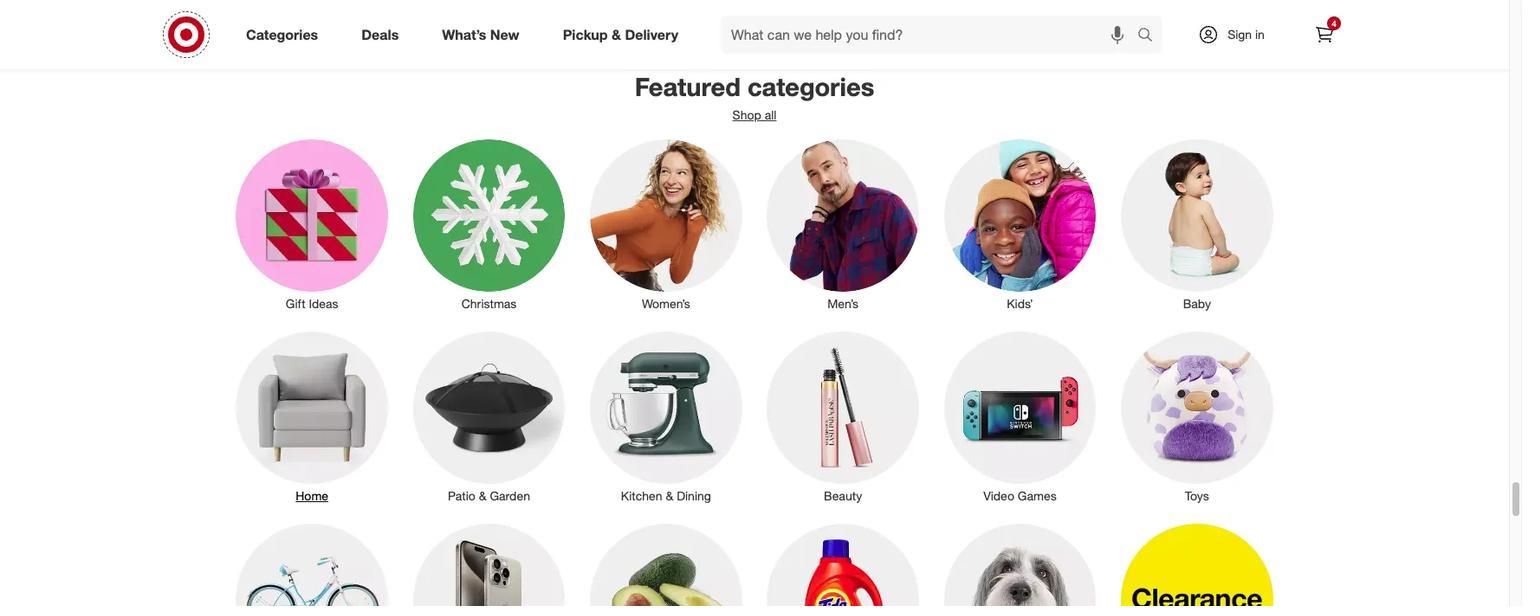 Task type: vqa. For each thing, say whether or not it's contained in the screenshot.
The '&' inside Pickup & Delivery link
yes



Task type: describe. For each thing, give the bounding box(es) containing it.
sign in link
[[1184, 16, 1292, 54]]

video games link
[[932, 328, 1109, 505]]

kids'
[[1007, 296, 1034, 311]]

video
[[984, 489, 1015, 503]]

What can we help you find? suggestions appear below search field
[[721, 16, 1142, 54]]

gift ideas link
[[224, 136, 401, 313]]

pickup
[[563, 26, 608, 43]]

dining
[[677, 489, 711, 503]]

categories
[[748, 71, 875, 103]]

categories link
[[231, 16, 340, 54]]

deals
[[362, 26, 399, 43]]

what's new
[[442, 26, 520, 43]]

christmas
[[462, 296, 517, 311]]

women's
[[642, 296, 690, 311]]

pickup & delivery
[[563, 26, 679, 43]]

search
[[1130, 27, 1172, 45]]

women's link
[[578, 136, 755, 313]]

baby
[[1184, 296, 1211, 311]]

search button
[[1130, 16, 1172, 57]]

what's new link
[[427, 16, 541, 54]]

gift ideas
[[286, 296, 338, 311]]

pickup & delivery link
[[548, 16, 700, 54]]

shop all link
[[733, 107, 777, 122]]

deals link
[[347, 16, 421, 54]]

featured categories shop all
[[635, 71, 875, 122]]

kitchen
[[621, 489, 663, 503]]

shop
[[733, 107, 762, 122]]

christmas link
[[401, 136, 578, 313]]

& for kitchen
[[666, 489, 674, 503]]



Task type: locate. For each thing, give the bounding box(es) containing it.
kids' link
[[932, 136, 1109, 313]]

0 horizontal spatial &
[[479, 489, 487, 503]]

& for pickup
[[612, 26, 621, 43]]

2 horizontal spatial &
[[666, 489, 674, 503]]

categories
[[246, 26, 318, 43]]

kitchen & dining link
[[578, 328, 755, 505]]

toys link
[[1109, 328, 1286, 505]]

home
[[296, 489, 328, 503]]

toys
[[1185, 489, 1210, 503]]

patio
[[448, 489, 476, 503]]

patio & garden link
[[401, 328, 578, 505]]

garden
[[490, 489, 530, 503]]

& for patio
[[479, 489, 487, 503]]

& left dining
[[666, 489, 674, 503]]

4
[[1332, 18, 1337, 29]]

patio & garden
[[448, 489, 530, 503]]

4 link
[[1306, 16, 1344, 54]]

& right pickup
[[612, 26, 621, 43]]

ideas
[[309, 296, 338, 311]]

baby link
[[1109, 136, 1286, 313]]

delivery
[[625, 26, 679, 43]]

beauty link
[[755, 328, 932, 505]]

in
[[1256, 27, 1265, 42]]

beauty
[[824, 489, 862, 503]]

& right patio
[[479, 489, 487, 503]]

sign
[[1228, 27, 1252, 42]]

gift
[[286, 296, 306, 311]]

home link
[[224, 328, 401, 505]]

kitchen & dining
[[621, 489, 711, 503]]

sign in
[[1228, 27, 1265, 42]]

featured
[[635, 71, 741, 103]]

what's
[[442, 26, 487, 43]]

1 horizontal spatial &
[[612, 26, 621, 43]]

video games
[[984, 489, 1057, 503]]

men's
[[828, 296, 859, 311]]

games
[[1018, 489, 1057, 503]]

new
[[490, 26, 520, 43]]

&
[[612, 26, 621, 43], [479, 489, 487, 503], [666, 489, 674, 503]]

men's link
[[755, 136, 932, 313]]

all
[[765, 107, 777, 122]]



